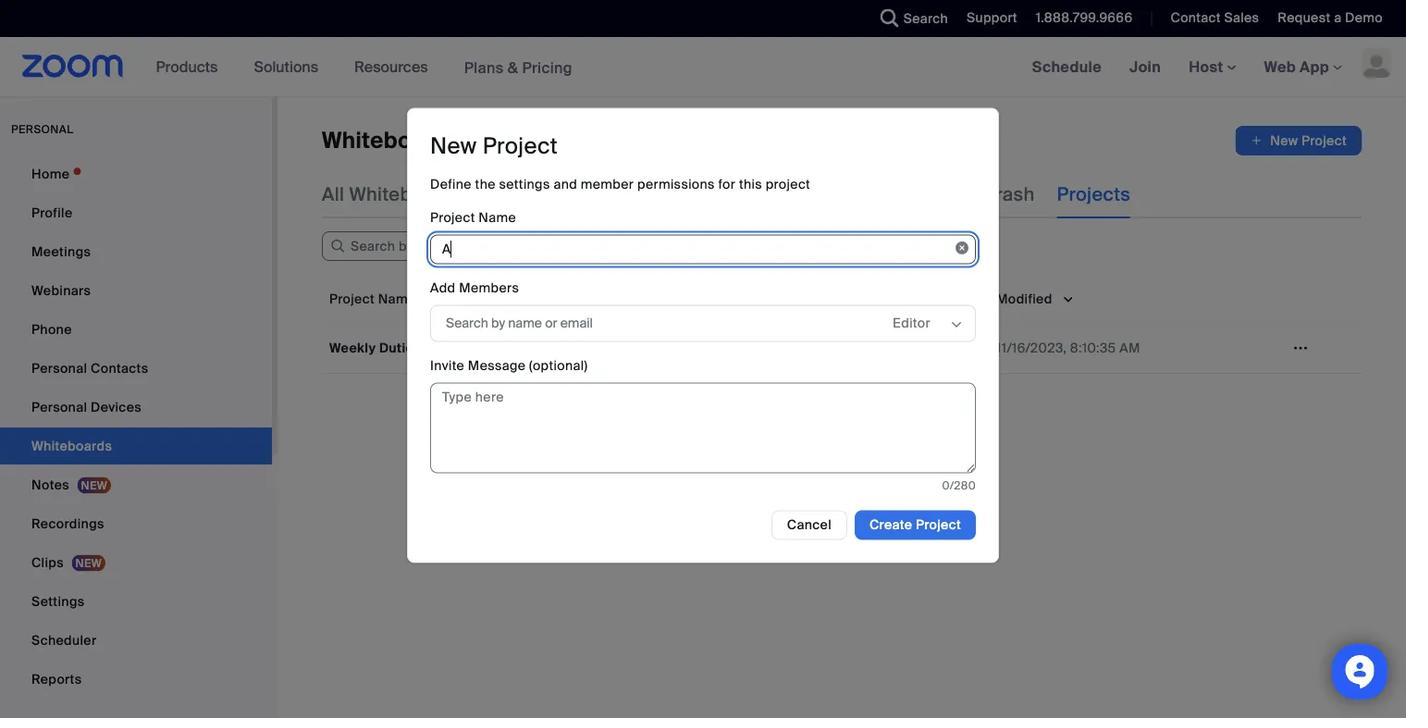 Task type: describe. For each thing, give the bounding box(es) containing it.
tabs of all whiteboard page tab list
[[322, 170, 1131, 218]]

webinars
[[31, 282, 91, 299]]

meetings
[[31, 243, 91, 260]]

reports
[[31, 670, 82, 688]]

(optional)
[[529, 357, 588, 374]]

invite message (optional)
[[430, 357, 588, 374]]

devices
[[91, 398, 142, 416]]

new project inside dialog
[[430, 131, 558, 160]]

8:10:35
[[1071, 339, 1117, 356]]

and
[[554, 176, 578, 193]]

11/16/2023,
[[997, 339, 1067, 356]]

project inside whiteboards application
[[1302, 132, 1347, 149]]

scheduler
[[31, 632, 97, 649]]

home
[[31, 165, 70, 182]]

&
[[508, 58, 519, 77]]

for
[[719, 176, 736, 193]]

edit project image
[[1286, 340, 1316, 356]]

editor button
[[893, 309, 949, 337]]

personal devices
[[31, 398, 142, 416]]

this
[[739, 176, 763, 193]]

my whiteboards
[[571, 182, 715, 206]]

create project
[[870, 516, 962, 533]]

cancel
[[787, 516, 832, 533]]

add
[[430, 279, 456, 297]]

profile
[[31, 204, 73, 221]]

support
[[967, 9, 1018, 26]]

reports link
[[0, 661, 272, 698]]

personal devices link
[[0, 389, 272, 426]]

application containing project name
[[322, 276, 1362, 374]]

new inside button
[[1271, 132, 1299, 149]]

weekly
[[329, 339, 376, 356]]

whiteboards inside application
[[322, 126, 460, 155]]

join
[[1130, 57, 1162, 76]]

settings
[[31, 593, 85, 610]]

modified
[[997, 290, 1053, 307]]

shared with me
[[737, 182, 875, 206]]

invite
[[430, 357, 465, 374]]

zoom logo image
[[22, 55, 124, 78]]

contact sales
[[1171, 9, 1260, 26]]

recent
[[485, 182, 549, 206]]

11/16/2023, 8:10:35 am
[[997, 339, 1141, 356]]

the
[[475, 176, 496, 193]]

contact
[[1171, 9, 1221, 26]]

show options image
[[950, 317, 964, 332]]

new project button
[[1236, 126, 1362, 155]]

whiteboards application
[[322, 126, 1362, 155]]

notes link
[[0, 466, 272, 503]]

editor
[[893, 315, 931, 332]]

project inside 'application'
[[329, 290, 375, 307]]

webinars link
[[0, 272, 272, 309]]

duties
[[379, 339, 421, 356]]

owner
[[736, 290, 777, 307]]

profile link
[[0, 194, 272, 231]]

settings
[[499, 176, 550, 193]]

join link
[[1116, 37, 1175, 96]]

project down define
[[430, 209, 475, 226]]

a
[[1335, 9, 1342, 26]]

me
[[847, 182, 875, 206]]

plans
[[464, 58, 504, 77]]

contacts
[[91, 360, 148, 377]]

all whiteboards
[[322, 182, 463, 206]]

name inside 'new project' dialog
[[479, 209, 517, 226]]

cancel button
[[772, 510, 848, 540]]

home link
[[0, 155, 272, 192]]



Task type: locate. For each thing, give the bounding box(es) containing it.
add image
[[1251, 131, 1263, 150]]

1 personal from the top
[[31, 360, 87, 377]]

all
[[322, 182, 345, 206]]

personal for personal devices
[[31, 398, 87, 416]]

0 vertical spatial personal
[[31, 360, 87, 377]]

define
[[430, 176, 472, 193]]

tim burton
[[736, 339, 805, 356]]

clips link
[[0, 544, 272, 581]]

name inside 'application'
[[378, 290, 416, 307]]

personal menu menu
[[0, 155, 272, 700]]

personal down phone
[[31, 360, 87, 377]]

project name up weekly duties
[[329, 290, 416, 307]]

project
[[483, 131, 558, 160], [1302, 132, 1347, 149], [430, 209, 475, 226], [329, 290, 375, 307], [916, 516, 962, 533]]

personal down personal contacts
[[31, 398, 87, 416]]

my
[[571, 182, 597, 206]]

recordings link
[[0, 505, 272, 542]]

Search by name or email,Search by name or email text field
[[446, 309, 854, 337]]

request a demo link
[[1264, 0, 1407, 37], [1278, 9, 1384, 26]]

project up settings
[[483, 131, 558, 160]]

define the settings and member permissions for this project
[[430, 176, 811, 193]]

1 horizontal spatial new project
[[1271, 132, 1347, 149]]

1 horizontal spatial name
[[479, 209, 517, 226]]

meetings link
[[0, 233, 272, 270]]

arrow down image
[[416, 288, 433, 310]]

demo
[[1346, 9, 1384, 26]]

personal contacts
[[31, 360, 148, 377]]

1 vertical spatial project name
[[329, 290, 416, 307]]

members
[[459, 279, 519, 297]]

new project inside button
[[1271, 132, 1347, 149]]

project name inside 'new project' dialog
[[430, 209, 517, 226]]

application
[[322, 276, 1362, 374]]

plans & pricing
[[464, 58, 573, 77]]

0 horizontal spatial project name
[[329, 290, 416, 307]]

trash
[[987, 182, 1035, 206]]

0 vertical spatial project name
[[430, 209, 517, 226]]

0 horizontal spatial new project
[[430, 131, 558, 160]]

new project right the add icon
[[1271, 132, 1347, 149]]

am
[[1120, 339, 1141, 356]]

weekly duties
[[329, 339, 421, 356]]

banner containing schedule
[[0, 37, 1407, 98]]

pricing
[[522, 58, 573, 77]]

project right the add icon
[[1302, 132, 1347, 149]]

whiteboards for my
[[602, 182, 715, 206]]

banner
[[0, 37, 1407, 98]]

shared
[[737, 182, 801, 206]]

1 horizontal spatial project name
[[430, 209, 517, 226]]

new
[[430, 131, 477, 160], [1271, 132, 1299, 149]]

message
[[468, 357, 526, 374]]

schedule
[[1033, 57, 1102, 76]]

new project up the
[[430, 131, 558, 160]]

1 vertical spatial name
[[378, 290, 416, 307]]

tim
[[736, 339, 759, 356]]

new right the add icon
[[1271, 132, 1299, 149]]

new inside dialog
[[430, 131, 477, 160]]

create project button
[[855, 510, 976, 540]]

0 vertical spatial name
[[479, 209, 517, 226]]

burton
[[762, 339, 805, 356]]

scheduler link
[[0, 622, 272, 659]]

plans & pricing link
[[464, 58, 573, 77], [464, 58, 573, 77]]

member
[[581, 176, 634, 193]]

personal for personal contacts
[[31, 360, 87, 377]]

phone
[[31, 321, 72, 338]]

support link
[[953, 0, 1022, 37], [967, 9, 1018, 26]]

0 horizontal spatial name
[[378, 290, 416, 307]]

e.g. Happy Crew text field
[[430, 235, 976, 264]]

Invite Message (optional) text field
[[430, 383, 976, 473]]

with
[[806, 182, 843, 206]]

whiteboards for all
[[349, 182, 463, 206]]

0/280
[[942, 478, 976, 493]]

project name down the
[[430, 209, 517, 226]]

new project dialog
[[407, 108, 999, 563]]

schedule link
[[1019, 37, 1116, 96]]

meetings navigation
[[1019, 37, 1407, 98]]

contact sales link
[[1157, 0, 1264, 37], [1171, 9, 1260, 26]]

project
[[766, 176, 811, 193]]

create
[[870, 516, 913, 533]]

Search text field
[[322, 231, 544, 261]]

recordings
[[31, 515, 104, 532]]

name left add
[[378, 290, 416, 307]]

1 horizontal spatial new
[[1271, 132, 1299, 149]]

project name
[[430, 209, 517, 226], [329, 290, 416, 307]]

permissions
[[638, 176, 715, 193]]

project name inside 'application'
[[329, 290, 416, 307]]

request
[[1278, 9, 1331, 26]]

new project
[[430, 131, 558, 160], [1271, 132, 1347, 149]]

new up define
[[430, 131, 477, 160]]

sales
[[1225, 9, 1260, 26]]

clips
[[31, 554, 64, 571]]

1.888.799.9666
[[1036, 9, 1133, 26]]

1 vertical spatial personal
[[31, 398, 87, 416]]

personal inside "link"
[[31, 398, 87, 416]]

personal
[[31, 360, 87, 377], [31, 398, 87, 416]]

add members
[[430, 279, 519, 297]]

request a demo
[[1278, 9, 1384, 26]]

product information navigation
[[142, 37, 587, 98]]

2 personal from the top
[[31, 398, 87, 416]]

notes
[[31, 476, 69, 493]]

1.888.799.9666 button
[[1022, 0, 1138, 37], [1036, 9, 1133, 26]]

personal
[[11, 122, 74, 137]]

personal contacts link
[[0, 350, 272, 387]]

project down '0/280'
[[916, 516, 962, 533]]

whiteboards
[[322, 126, 460, 155], [349, 182, 463, 206], [602, 182, 715, 206]]

name
[[479, 209, 517, 226], [378, 290, 416, 307]]

project up "weekly"
[[329, 290, 375, 307]]

projects
[[1057, 182, 1131, 206]]

phone link
[[0, 311, 272, 348]]

name down recent
[[479, 209, 517, 226]]

settings link
[[0, 583, 272, 620]]

0 horizontal spatial new
[[430, 131, 477, 160]]



Task type: vqa. For each thing, say whether or not it's contained in the screenshot.
the Zoom Logo
yes



